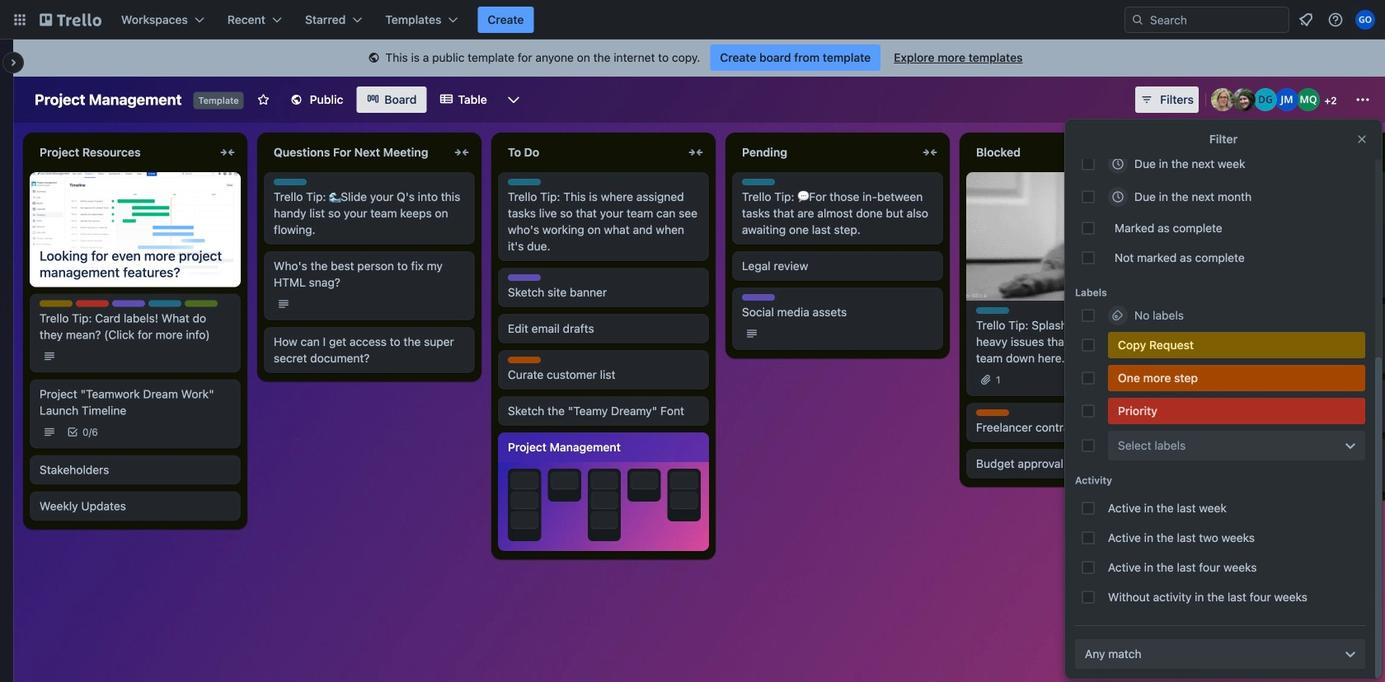 Task type: vqa. For each thing, say whether or not it's contained in the screenshot.
bottommost Color: yellow, title: "Copy Request" element
yes



Task type: locate. For each thing, give the bounding box(es) containing it.
0 horizontal spatial color: yellow, title: "copy request" element
[[40, 301, 73, 307]]

4 collapse list image from the left
[[1154, 143, 1174, 162]]

customize views image
[[505, 92, 522, 108]]

search image
[[1131, 13, 1144, 26]]

color: red, title: "priority" element
[[76, 301, 109, 307], [1108, 398, 1365, 425]]

color: orange, title: "one more step" element
[[508, 357, 541, 364], [1108, 365, 1365, 392], [976, 410, 1009, 416]]

None text field
[[30, 139, 214, 166], [966, 139, 1151, 166], [1200, 139, 1385, 166], [30, 139, 214, 166], [966, 139, 1151, 166], [1200, 139, 1385, 166]]

caity (caity) image
[[1233, 88, 1256, 111]]

star or unstar board image
[[257, 93, 270, 106]]

Search field
[[1144, 8, 1289, 31]]

0 notifications image
[[1296, 10, 1316, 30]]

0 horizontal spatial color: purple, title: "design team" element
[[112, 301, 145, 307]]

None text field
[[498, 139, 683, 166], [732, 139, 917, 166], [498, 139, 683, 166], [732, 139, 917, 166]]

color: purple, title: "design team" element
[[508, 275, 541, 281], [742, 294, 775, 301], [112, 301, 145, 307]]

Board name text field
[[26, 87, 190, 113]]

1 vertical spatial color: orange, title: "one more step" element
[[1108, 365, 1365, 392]]

collapse list image
[[452, 143, 472, 162]]

primary element
[[0, 0, 1385, 40]]

0 vertical spatial color: orange, title: "one more step" element
[[508, 357, 541, 364]]

1 horizontal spatial color: orange, title: "one more step" element
[[976, 410, 1009, 416]]

color: yellow, title: "copy request" element
[[40, 301, 73, 307], [1108, 332, 1365, 359]]

1 horizontal spatial color: red, title: "priority" element
[[1108, 398, 1365, 425]]

2 horizontal spatial color: orange, title: "one more step" element
[[1108, 365, 1365, 392]]

1 vertical spatial color: yellow, title: "copy request" element
[[1108, 332, 1365, 359]]

collapse list image
[[218, 143, 237, 162], [686, 143, 706, 162], [920, 143, 940, 162], [1154, 143, 1174, 162]]

0 vertical spatial color: yellow, title: "copy request" element
[[40, 301, 73, 307]]

1 collapse list image from the left
[[218, 143, 237, 162]]

0 vertical spatial color: red, title: "priority" element
[[76, 301, 109, 307]]

1 vertical spatial color: red, title: "priority" element
[[1108, 398, 1365, 425]]

color: lime, title: "halp" element
[[185, 301, 218, 307]]

back to home image
[[40, 7, 101, 33]]

2 collapse list image from the left
[[686, 143, 706, 162]]

color: sky, title: "trello tip" element
[[274, 179, 307, 186], [508, 179, 541, 186], [742, 179, 775, 186], [1210, 232, 1243, 238], [148, 301, 181, 307], [976, 307, 1009, 314]]



Task type: describe. For each thing, give the bounding box(es) containing it.
melody qiao (melodyqiao) image
[[1297, 88, 1320, 111]]

andrea crawford (andreacrawford8) image
[[1211, 88, 1234, 111]]

devan goldstein (devangoldstein2) image
[[1254, 88, 1277, 111]]

0 horizontal spatial color: red, title: "priority" element
[[76, 301, 109, 307]]

show menu image
[[1355, 92, 1371, 108]]

0 horizontal spatial color: orange, title: "one more step" element
[[508, 357, 541, 364]]

2 horizontal spatial color: purple, title: "design team" element
[[742, 294, 775, 301]]

1 horizontal spatial color: yellow, title: "copy request" element
[[1108, 332, 1365, 359]]

jordan mirchev (jordan_mirchev) image
[[1275, 88, 1299, 111]]

2 vertical spatial color: orange, title: "one more step" element
[[976, 410, 1009, 416]]

close popover image
[[1355, 133, 1369, 146]]

gary orlando (garyorlando) image
[[1355, 10, 1375, 30]]

sm image
[[366, 50, 382, 67]]

1 horizontal spatial color: purple, title: "design team" element
[[508, 275, 541, 281]]

3 collapse list image from the left
[[920, 143, 940, 162]]

open information menu image
[[1327, 12, 1344, 28]]



